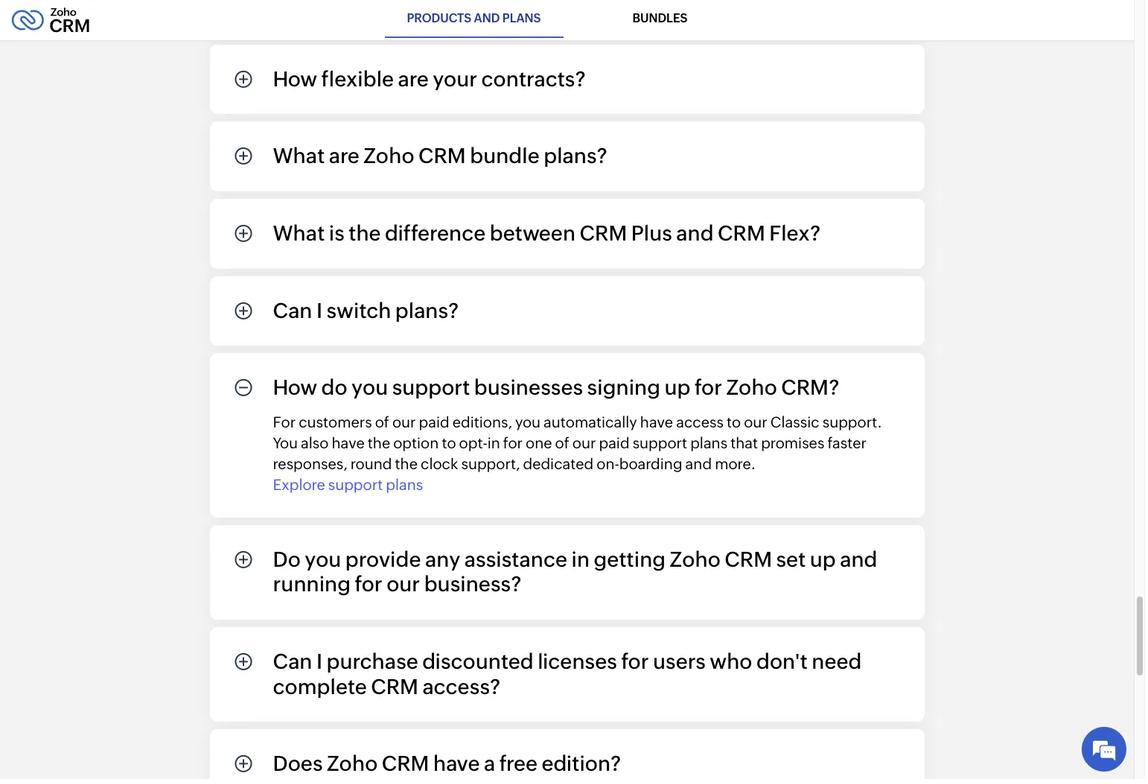 Task type: locate. For each thing, give the bounding box(es) containing it.
how do you support businesses signing up for zoho crm?
[[273, 376, 840, 400]]

and left plans
[[474, 11, 500, 25]]

and inside for customers of our paid editions, you automatically have access to our classic support. you also have the option to opt-in for one of our paid support plans that promises faster responses, round the clock support, dedicated on-boarding and more. explore support plans
[[686, 455, 712, 472]]

1 vertical spatial in
[[572, 548, 590, 571]]

for inside can i purchase discounted licenses for users who don't need complete crm access?
[[622, 650, 649, 674]]

crm
[[419, 144, 466, 168], [580, 221, 628, 245], [718, 221, 766, 245], [725, 548, 773, 571], [371, 675, 419, 699], [382, 752, 430, 776]]

1 vertical spatial plans?
[[396, 299, 459, 322]]

0 horizontal spatial have
[[332, 434, 365, 451]]

1 vertical spatial of
[[556, 434, 570, 451]]

2 i from the top
[[317, 650, 323, 674]]

1 can from the top
[[273, 299, 313, 322]]

getting
[[594, 548, 666, 571]]

0 horizontal spatial in
[[488, 434, 501, 451]]

1 what from the top
[[273, 144, 325, 168]]

the
[[349, 221, 381, 245], [368, 434, 391, 451], [395, 455, 418, 472]]

0 vertical spatial of
[[375, 413, 390, 431]]

have
[[641, 413, 674, 431], [332, 434, 365, 451], [434, 752, 480, 776]]

and
[[474, 11, 500, 25], [677, 221, 714, 245], [686, 455, 712, 472], [841, 548, 878, 571]]

between
[[490, 221, 576, 245]]

business?
[[424, 573, 522, 596]]

i inside can i purchase discounted licenses for users who don't need complete crm access?
[[317, 650, 323, 674]]

what for what are zoho crm bundle plans?
[[273, 144, 325, 168]]

plans? right switch in the top of the page
[[396, 299, 459, 322]]

support down round at the bottom of page
[[328, 476, 383, 493]]

classic
[[771, 413, 820, 431]]

do you provide any assistance in getting zoho crm set up and running for our business?
[[273, 548, 878, 596]]

plans? right bundle
[[544, 144, 608, 168]]

signing
[[588, 376, 661, 400]]

2 vertical spatial you
[[305, 548, 342, 571]]

2 vertical spatial the
[[395, 455, 418, 472]]

plans
[[503, 11, 541, 25]]

our
[[393, 413, 416, 431], [745, 413, 768, 431], [573, 434, 596, 451], [387, 573, 420, 596]]

2 horizontal spatial you
[[516, 413, 541, 431]]

what
[[273, 144, 325, 168], [273, 221, 325, 245]]

up inside do you provide any assistance in getting zoho crm set up and running for our business?
[[811, 548, 837, 571]]

0 horizontal spatial plans?
[[396, 299, 459, 322]]

need
[[812, 650, 862, 674]]

you up one
[[516, 413, 541, 431]]

0 vertical spatial can
[[273, 299, 313, 322]]

access
[[677, 413, 724, 431]]

0 horizontal spatial to
[[442, 434, 456, 451]]

0 horizontal spatial plans
[[386, 476, 423, 493]]

and left more.
[[686, 455, 712, 472]]

you up running
[[305, 548, 342, 571]]

1 horizontal spatial plans?
[[544, 144, 608, 168]]

what is the difference between crm plus and crm flex?
[[273, 221, 821, 245]]

in up the support,
[[488, 434, 501, 451]]

1 horizontal spatial up
[[811, 548, 837, 571]]

can
[[273, 299, 313, 322], [273, 650, 313, 674]]

0 vertical spatial to
[[727, 413, 742, 431]]

in left getting
[[572, 548, 590, 571]]

0 vertical spatial i
[[317, 299, 323, 322]]

support
[[392, 376, 470, 400], [633, 434, 688, 451], [328, 476, 383, 493]]

for left users
[[622, 650, 649, 674]]

can inside can i purchase discounted licenses for users who don't need complete crm access?
[[273, 650, 313, 674]]

i
[[317, 299, 323, 322], [317, 650, 323, 674]]

1 i from the top
[[317, 299, 323, 322]]

any
[[425, 548, 461, 571]]

1 vertical spatial support
[[633, 434, 688, 451]]

1 vertical spatial how
[[273, 376, 318, 400]]

plans
[[691, 434, 728, 451], [386, 476, 423, 493]]

in inside do you provide any assistance in getting zoho crm set up and running for our business?
[[572, 548, 590, 571]]

1 vertical spatial i
[[317, 650, 323, 674]]

0 vertical spatial plans
[[691, 434, 728, 451]]

support up boarding
[[633, 434, 688, 451]]

2 vertical spatial support
[[328, 476, 383, 493]]

2 how from the top
[[273, 376, 318, 400]]

the right the is
[[349, 221, 381, 245]]

1 vertical spatial to
[[442, 434, 456, 451]]

have up boarding
[[641, 413, 674, 431]]

for left one
[[504, 434, 523, 451]]

how flexible are your contracts?
[[273, 67, 586, 91]]

1 vertical spatial are
[[329, 144, 360, 168]]

zoho inside do you provide any assistance in getting zoho crm set up and running for our business?
[[670, 548, 721, 571]]

1 horizontal spatial in
[[572, 548, 590, 571]]

products and plans
[[407, 11, 541, 25]]

to up clock
[[442, 434, 456, 451]]

0 vertical spatial how
[[273, 67, 318, 91]]

0 vertical spatial what
[[273, 144, 325, 168]]

0 horizontal spatial up
[[665, 376, 691, 400]]

have down customers
[[332, 434, 365, 451]]

paid up option
[[419, 413, 450, 431]]

up right set on the right bottom
[[811, 548, 837, 571]]

how up for
[[273, 376, 318, 400]]

in
[[488, 434, 501, 451], [572, 548, 590, 571]]

can up "complete"
[[273, 650, 313, 674]]

zoho crm logo image
[[11, 4, 90, 37]]

licenses
[[538, 650, 618, 674]]

users
[[653, 650, 706, 674]]

can left switch in the top of the page
[[273, 299, 313, 322]]

1 horizontal spatial to
[[727, 413, 742, 431]]

how
[[273, 67, 318, 91], [273, 376, 318, 400]]

support up option
[[392, 376, 470, 400]]

our down provide
[[387, 573, 420, 596]]

1 horizontal spatial have
[[434, 752, 480, 776]]

on-
[[597, 455, 620, 472]]

and right plus
[[677, 221, 714, 245]]

to
[[727, 413, 742, 431], [442, 434, 456, 451]]

i for switch
[[317, 299, 323, 322]]

more.
[[715, 455, 756, 472]]

0 horizontal spatial you
[[305, 548, 342, 571]]

1 vertical spatial can
[[273, 650, 313, 674]]

have left a
[[434, 752, 480, 776]]

promises
[[762, 434, 825, 451]]

of
[[375, 413, 390, 431], [556, 434, 570, 451]]

1 vertical spatial paid
[[599, 434, 630, 451]]

0 horizontal spatial of
[[375, 413, 390, 431]]

how for how flexible are your contracts?
[[273, 67, 318, 91]]

1 vertical spatial what
[[273, 221, 325, 245]]

0 vertical spatial the
[[349, 221, 381, 245]]

plans?
[[544, 144, 608, 168], [396, 299, 459, 322]]

and right set on the right bottom
[[841, 548, 878, 571]]

you right the do
[[352, 376, 388, 400]]

complete
[[273, 675, 367, 699]]

plans down access
[[691, 434, 728, 451]]

1 horizontal spatial are
[[398, 67, 429, 91]]

are
[[398, 67, 429, 91], [329, 144, 360, 168]]

1 vertical spatial have
[[332, 434, 365, 451]]

up up access
[[665, 376, 691, 400]]

0 vertical spatial have
[[641, 413, 674, 431]]

contracts?
[[482, 67, 586, 91]]

1 vertical spatial the
[[368, 434, 391, 451]]

2 what from the top
[[273, 221, 325, 245]]

your
[[433, 67, 478, 91]]

0 vertical spatial you
[[352, 376, 388, 400]]

for inside do you provide any assistance in getting zoho crm set up and running for our business?
[[355, 573, 383, 596]]

i left switch in the top of the page
[[317, 299, 323, 322]]

the down option
[[395, 455, 418, 472]]

0 vertical spatial support
[[392, 376, 470, 400]]

2 can from the top
[[273, 650, 313, 674]]

you
[[273, 434, 298, 451]]

1 vertical spatial up
[[811, 548, 837, 571]]

plans down round at the bottom of page
[[386, 476, 423, 493]]

to up that
[[727, 413, 742, 431]]

also
[[301, 434, 329, 451]]

zoho
[[364, 144, 415, 168], [727, 376, 778, 400], [670, 548, 721, 571], [327, 752, 378, 776]]

you
[[352, 376, 388, 400], [516, 413, 541, 431], [305, 548, 342, 571]]

bundles
[[633, 11, 688, 25]]

0 horizontal spatial paid
[[419, 413, 450, 431]]

can for can i purchase discounted licenses for users who don't need complete crm access?
[[273, 650, 313, 674]]

paid up on-
[[599, 434, 630, 451]]

can i switch plans?
[[273, 299, 459, 322]]

0 vertical spatial in
[[488, 434, 501, 451]]

of up round at the bottom of page
[[375, 413, 390, 431]]

of up dedicated
[[556, 434, 570, 451]]

1 horizontal spatial plans
[[691, 434, 728, 451]]

you inside do you provide any assistance in getting zoho crm set up and running for our business?
[[305, 548, 342, 571]]

2 horizontal spatial have
[[641, 413, 674, 431]]

discounted
[[423, 650, 534, 674]]

for
[[695, 376, 723, 400], [504, 434, 523, 451], [355, 573, 383, 596], [622, 650, 649, 674]]

bundle
[[470, 144, 540, 168]]

crm inside can i purchase discounted licenses for users who don't need complete crm access?
[[371, 675, 419, 699]]

1 vertical spatial you
[[516, 413, 541, 431]]

1 horizontal spatial paid
[[599, 434, 630, 451]]

1 how from the top
[[273, 67, 318, 91]]

i up "complete"
[[317, 650, 323, 674]]

how left flexible
[[273, 67, 318, 91]]

up
[[665, 376, 691, 400], [811, 548, 837, 571]]

for down provide
[[355, 573, 383, 596]]

the up round at the bottom of page
[[368, 434, 391, 451]]

plus
[[632, 221, 673, 245]]

dedicated
[[523, 455, 594, 472]]

paid
[[419, 413, 450, 431], [599, 434, 630, 451]]



Task type: describe. For each thing, give the bounding box(es) containing it.
automatically
[[544, 413, 638, 431]]

is
[[329, 221, 345, 245]]

crm inside do you provide any assistance in getting zoho crm set up and running for our business?
[[725, 548, 773, 571]]

explore
[[273, 476, 325, 493]]

support,
[[462, 455, 520, 472]]

round
[[351, 455, 392, 472]]

clock
[[421, 455, 459, 472]]

businesses
[[475, 376, 584, 400]]

one
[[526, 434, 553, 451]]

support.
[[823, 413, 883, 431]]

0 vertical spatial plans?
[[544, 144, 608, 168]]

can i purchase discounted licenses for users who don't need complete crm access?
[[273, 650, 862, 699]]

0 horizontal spatial support
[[328, 476, 383, 493]]

customers
[[299, 413, 372, 431]]

our inside do you provide any assistance in getting zoho crm set up and running for our business?
[[387, 573, 420, 596]]

can for can i switch plans?
[[273, 299, 313, 322]]

0 vertical spatial are
[[398, 67, 429, 91]]

products
[[407, 11, 472, 25]]

crm?
[[782, 376, 840, 400]]

responses,
[[273, 455, 348, 472]]

in inside for customers of our paid editions, you automatically have access to our classic support. you also have the option to opt-in for one of our paid support plans that promises faster responses, round the clock support, dedicated on-boarding and more. explore support plans
[[488, 434, 501, 451]]

for customers of our paid editions, you automatically have access to our classic support. you also have the option to opt-in for one of our paid support plans that promises faster responses, round the clock support, dedicated on-boarding and more. explore support plans
[[273, 413, 883, 493]]

does zoho crm have a free edition?
[[273, 752, 622, 776]]

does
[[273, 752, 323, 776]]

1 vertical spatial plans
[[386, 476, 423, 493]]

explore support plans link
[[273, 475, 423, 495]]

edition?
[[542, 752, 622, 776]]

switch
[[327, 299, 391, 322]]

1 horizontal spatial of
[[556, 434, 570, 451]]

purchase
[[327, 650, 419, 674]]

0 vertical spatial paid
[[419, 413, 450, 431]]

our down the automatically at bottom
[[573, 434, 596, 451]]

how for how do you support businesses signing up for zoho crm?
[[273, 376, 318, 400]]

you inside for customers of our paid editions, you automatically have access to our classic support. you also have the option to opt-in for one of our paid support plans that promises faster responses, round the clock support, dedicated on-boarding and more. explore support plans
[[516, 413, 541, 431]]

0 vertical spatial up
[[665, 376, 691, 400]]

that
[[731, 434, 759, 451]]

provide
[[346, 548, 421, 571]]

do
[[322, 376, 348, 400]]

access?
[[423, 675, 501, 699]]

flex?
[[770, 221, 821, 245]]

for inside for customers of our paid editions, you automatically have access to our classic support. you also have the option to opt-in for one of our paid support plans that promises faster responses, round the clock support, dedicated on-boarding and more. explore support plans
[[504, 434, 523, 451]]

flexible
[[322, 67, 394, 91]]

1 horizontal spatial you
[[352, 376, 388, 400]]

what are zoho crm bundle plans?
[[273, 144, 608, 168]]

our up option
[[393, 413, 416, 431]]

2 vertical spatial have
[[434, 752, 480, 776]]

do
[[273, 548, 301, 571]]

for
[[273, 413, 296, 431]]

set
[[777, 548, 806, 571]]

and inside do you provide any assistance in getting zoho crm set up and running for our business?
[[841, 548, 878, 571]]

i for purchase
[[317, 650, 323, 674]]

opt-
[[459, 434, 488, 451]]

running
[[273, 573, 351, 596]]

who
[[710, 650, 753, 674]]

option
[[394, 434, 439, 451]]

0 horizontal spatial are
[[329, 144, 360, 168]]

1 horizontal spatial support
[[392, 376, 470, 400]]

boarding
[[620, 455, 683, 472]]

faster
[[828, 434, 867, 451]]

assistance
[[465, 548, 568, 571]]

difference
[[385, 221, 486, 245]]

our up that
[[745, 413, 768, 431]]

2 horizontal spatial support
[[633, 434, 688, 451]]

a
[[484, 752, 496, 776]]

free
[[500, 752, 538, 776]]

what for what is the difference between crm plus and crm flex?
[[273, 221, 325, 245]]

don't
[[757, 650, 808, 674]]

for up access
[[695, 376, 723, 400]]

editions,
[[453, 413, 513, 431]]



Task type: vqa. For each thing, say whether or not it's contained in the screenshot.
Unified for Unified analytics
no



